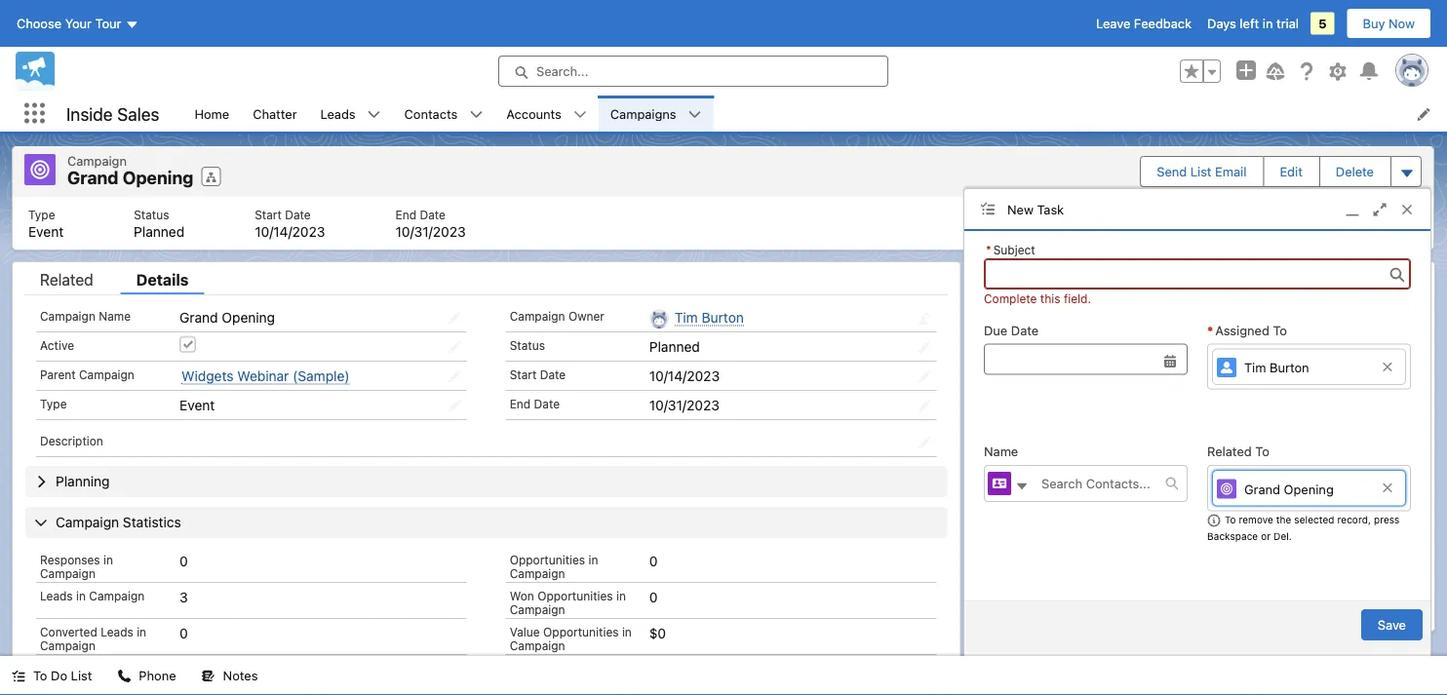 Task type: vqa. For each thing, say whether or not it's contained in the screenshot.
the Stage : Closed Won
no



Task type: describe. For each thing, give the bounding box(es) containing it.
1 vertical spatial event
[[180, 397, 215, 413]]

to do list
[[33, 669, 92, 683]]

campaign inside converted leads in campaign
[[40, 639, 95, 652]]

widgets webinar (sample)
[[182, 368, 350, 384]]

related link
[[24, 270, 109, 295]]

do
[[51, 669, 67, 683]]

name inside new task dialog
[[984, 444, 1018, 459]]

leads list item
[[309, 96, 393, 132]]

none text field inside new task dialog
[[984, 344, 1188, 375]]

webinar
[[237, 368, 289, 384]]

3
[[180, 589, 188, 605]]

view all link
[[1374, 374, 1423, 405]]

0 for won opportunities in campaign
[[649, 589, 658, 605]]

status planned
[[134, 208, 185, 240]]

leads link
[[309, 96, 367, 132]]

show.
[[1233, 452, 1267, 466]]

0 horizontal spatial planned
[[134, 224, 185, 240]]

campaign inside responses in campaign
[[40, 567, 95, 580]]

your
[[65, 16, 92, 31]]

all right view
[[1407, 382, 1422, 396]]

• left expand
[[1288, 382, 1294, 396]]

home link
[[183, 96, 241, 132]]

past
[[1166, 588, 1192, 603]]

press
[[1374, 515, 1400, 526]]

delete
[[1336, 164, 1374, 179]]

in down converted leads in campaign
[[93, 661, 103, 675]]

* for * subject
[[986, 243, 992, 257]]

Name text field
[[1030, 466, 1165, 501]]

time
[[1207, 346, 1232, 361]]

expand all button
[[1298, 374, 1361, 405]]

true image
[[180, 336, 196, 352]]

phone button
[[106, 656, 188, 695]]

accounts
[[506, 106, 562, 121]]

parent
[[40, 368, 76, 381]]

type for type
[[40, 397, 67, 411]]

* for *
[[1207, 323, 1213, 338]]

1 horizontal spatial planned
[[649, 338, 700, 355]]

in inside value opportunities in campaign
[[622, 625, 632, 639]]

assigned
[[1215, 323, 1270, 338]]

complete this field.
[[984, 292, 1091, 305]]

type for type event
[[28, 208, 55, 222]]

converted leads in campaign
[[40, 625, 146, 652]]

due date
[[984, 323, 1039, 338]]

del.
[[1274, 530, 1292, 542]]

to up filters: all time • all activities • all types
[[1273, 323, 1287, 338]]

edit button
[[1264, 157, 1318, 186]]

due
[[984, 323, 1008, 338]]

0 vertical spatial event
[[28, 224, 64, 240]]

no for activities
[[1141, 452, 1158, 466]]

date for start date
[[540, 368, 566, 381]]

left
[[1240, 16, 1259, 31]]

planning
[[56, 474, 110, 490]]

0 vertical spatial 10/14/2023
[[255, 224, 325, 240]]

new task dialog
[[964, 188, 1432, 656]]

status for status planned
[[134, 208, 169, 222]]

campaign owner
[[510, 309, 605, 323]]

date for due date
[[1011, 323, 1039, 338]]

remove
[[1239, 515, 1274, 526]]

leave feedback link
[[1096, 16, 1192, 31]]

text default image inside notes button
[[202, 670, 215, 683]]

won
[[510, 589, 534, 603]]

in inside the won opportunities in campaign
[[616, 589, 626, 603]]

now
[[1389, 16, 1415, 31]]

expand
[[1299, 382, 1342, 396]]

campaign up converted leads in campaign
[[89, 589, 145, 603]]

converted
[[40, 625, 97, 639]]

opportunities for 0
[[538, 589, 613, 603]]

to up "scheduling"
[[1255, 444, 1270, 459]]

1 vertical spatial 10/31/2023
[[649, 397, 720, 413]]

campaign statistics
[[56, 514, 181, 531]]

this
[[1040, 292, 1061, 305]]

responses in campaign
[[40, 553, 113, 580]]

send list email button
[[1141, 157, 1262, 186]]

field.
[[1064, 292, 1091, 305]]

active
[[40, 338, 74, 352]]

assigned to
[[1215, 323, 1287, 338]]

2 horizontal spatial text default image
[[1015, 480, 1029, 494]]

email
[[1215, 164, 1247, 179]]

refresh button
[[1237, 374, 1285, 405]]

campaign inside dropdown button
[[56, 514, 119, 531]]

widgets
[[182, 368, 234, 384]]

days
[[1207, 16, 1236, 31]]

* subject
[[986, 243, 1035, 257]]

parent campaign
[[40, 368, 134, 381]]

5
[[1319, 16, 1327, 31]]

opportunities for $0
[[543, 625, 619, 639]]

refresh • expand all • view all
[[1238, 382, 1422, 396]]

days left in trial
[[1207, 16, 1299, 31]]

contacts link
[[393, 96, 469, 132]]

opportunities inside opportunities in campaign
[[510, 553, 585, 567]]

campaign left owner
[[510, 309, 565, 323]]

choose
[[17, 16, 62, 31]]

0 for converted leads in campaign
[[180, 625, 188, 641]]

campaign statistics button
[[25, 507, 947, 538]]

opportunities in campaign
[[510, 553, 598, 580]]

accounts list item
[[495, 96, 599, 132]]

to do list button
[[0, 656, 104, 695]]

campaign inside opportunities in campaign
[[510, 567, 565, 580]]

text default image inside leads list item
[[367, 108, 381, 121]]

record,
[[1338, 515, 1371, 526]]

end for end date
[[510, 397, 531, 411]]

buy
[[1363, 16, 1385, 31]]

more
[[1133, 588, 1163, 603]]

• right time
[[1236, 346, 1242, 361]]

activity link
[[985, 270, 1075, 295]]

list inside button
[[71, 669, 92, 683]]

date for end date
[[534, 397, 560, 411]]

in inside responses in campaign
[[103, 553, 113, 567]]

send list email
[[1157, 164, 1247, 179]]

end date 10/31/2023
[[396, 208, 466, 240]]

contacts for contacts in campaign
[[40, 661, 90, 675]]

activity
[[1001, 270, 1059, 289]]

1 horizontal spatial to
[[1252, 588, 1264, 603]]

inside sales
[[66, 103, 159, 124]]

filters: all time • all activities • all types
[[1145, 346, 1380, 361]]

types
[[1347, 346, 1380, 361]]

to inside no activities to show. get started by sending an email, scheduling a task, and more.
[[1218, 452, 1230, 466]]

search... button
[[498, 56, 888, 87]]

to inside to remove the selected record, press backspace or del.
[[1225, 515, 1236, 526]]

start date 10/14/2023
[[255, 208, 325, 240]]

choose your tour
[[17, 16, 121, 31]]

list for status
[[183, 96, 1447, 132]]

0 horizontal spatial burton
[[702, 309, 744, 325]]

subject
[[993, 243, 1035, 257]]

campaigns
[[610, 106, 676, 121]]

1 horizontal spatial 10/14/2023
[[649, 368, 720, 384]]

(sample)
[[293, 368, 350, 384]]

text default image up backspace
[[1207, 514, 1221, 527]]

owner
[[569, 309, 605, 323]]



Task type: locate. For each thing, give the bounding box(es) containing it.
status inside status planned
[[134, 208, 169, 222]]

grand inside grand opening link
[[1244, 482, 1281, 497]]

0 horizontal spatial *
[[986, 243, 992, 257]]

campaign up won
[[510, 567, 565, 580]]

contacts list item
[[393, 96, 495, 132]]

in up the won opportunities in campaign
[[589, 553, 598, 567]]

opening for campaign name
[[222, 309, 275, 325]]

1 horizontal spatial contacts
[[404, 106, 458, 121]]

1 vertical spatial type
[[40, 397, 67, 411]]

contacts down 'converted'
[[40, 661, 90, 675]]

an
[[1160, 471, 1175, 485]]

1 horizontal spatial opening
[[222, 309, 275, 325]]

None text field
[[984, 344, 1188, 375]]

date inside start date 10/14/2023
[[285, 208, 311, 222]]

to left load.
[[1252, 588, 1264, 603]]

1 horizontal spatial text default image
[[688, 108, 702, 121]]

1 horizontal spatial no
[[1141, 452, 1158, 466]]

1 vertical spatial no
[[1112, 588, 1129, 603]]

opportunities up won
[[510, 553, 585, 567]]

None text field
[[984, 259, 1411, 290]]

to left do
[[33, 669, 47, 683]]

2 vertical spatial grand
[[1244, 482, 1281, 497]]

complete
[[984, 292, 1037, 305]]

to up backspace
[[1225, 515, 1236, 526]]

opportunities down opportunities in campaign
[[538, 589, 613, 603]]

10/14/2023
[[255, 224, 325, 240], [649, 368, 720, 384]]

opportunities down the won opportunities in campaign
[[543, 625, 619, 639]]

contacts in campaign
[[40, 661, 162, 675]]

refresh
[[1238, 382, 1284, 396]]

filters:
[[1145, 346, 1185, 361]]

list right do
[[71, 669, 92, 683]]

name down details link
[[99, 309, 131, 323]]

all right expand
[[1346, 382, 1360, 396]]

0 vertical spatial *
[[986, 243, 992, 257]]

text default image
[[688, 108, 702, 121], [1015, 480, 1029, 494], [202, 670, 215, 683]]

get
[[1022, 471, 1043, 485]]

leads for leads in campaign
[[40, 589, 73, 603]]

0 horizontal spatial list
[[71, 669, 92, 683]]

tim burton inside tim burton link
[[1244, 361, 1309, 375]]

in left the $0
[[622, 625, 632, 639]]

text default image inside phone button
[[117, 670, 131, 683]]

grand opening up status planned at top
[[67, 167, 193, 188]]

date
[[285, 208, 311, 222], [420, 208, 446, 222], [1011, 323, 1039, 338], [540, 368, 566, 381], [534, 397, 560, 411]]

to
[[1273, 323, 1287, 338], [1255, 444, 1270, 459], [1225, 515, 1236, 526], [33, 669, 47, 683]]

*
[[986, 243, 992, 257], [1207, 323, 1213, 338]]

1 vertical spatial end
[[510, 397, 531, 411]]

edit
[[1280, 164, 1303, 179]]

1 horizontal spatial tim burton
[[1244, 361, 1309, 375]]

group
[[1180, 59, 1221, 83]]

2 horizontal spatial grand
[[1244, 482, 1281, 497]]

0 vertical spatial no
[[1141, 452, 1158, 466]]

campaign name
[[40, 309, 131, 323]]

1 vertical spatial leads
[[40, 589, 73, 603]]

1 vertical spatial planned
[[649, 338, 700, 355]]

all down assigned to in the top right of the page
[[1245, 346, 1260, 361]]

2 vertical spatial activities
[[1195, 588, 1248, 603]]

campaign inside value opportunities in campaign
[[510, 639, 565, 652]]

0 vertical spatial opportunities
[[510, 553, 585, 567]]

start for start date 10/14/2023
[[255, 208, 282, 222]]

month
[[1373, 505, 1413, 519]]

leave
[[1096, 16, 1131, 31]]

text default image inside campaigns list item
[[688, 108, 702, 121]]

to remove the selected record, press backspace or del.
[[1207, 515, 1400, 542]]

1 vertical spatial opportunities
[[538, 589, 613, 603]]

date for end date 10/31/2023
[[420, 208, 446, 222]]

list containing event
[[13, 197, 1434, 250]]

$0
[[649, 625, 666, 641]]

leads
[[320, 106, 356, 121], [40, 589, 73, 603], [101, 625, 133, 639]]

planned
[[134, 224, 185, 240], [649, 338, 700, 355]]

scheduling
[[1217, 471, 1281, 485]]

widgets webinar (sample) link
[[182, 368, 350, 385]]

no more past activities to load. status
[[985, 588, 1423, 603]]

related inside new task dialog
[[1207, 444, 1252, 459]]

leads in campaign
[[40, 589, 145, 603]]

save
[[1378, 618, 1406, 633]]

buy now
[[1363, 16, 1415, 31]]

0 horizontal spatial leads
[[40, 589, 73, 603]]

0 for opportunities in campaign
[[649, 553, 658, 569]]

grand opening inside new task dialog
[[1244, 482, 1334, 497]]

0 horizontal spatial grand
[[67, 167, 119, 188]]

0 vertical spatial list
[[1191, 164, 1212, 179]]

2 vertical spatial opportunities
[[543, 625, 619, 639]]

text default image left phone
[[117, 670, 131, 683]]

text default image right contacts icon
[[1015, 480, 1029, 494]]

0 vertical spatial grand
[[67, 167, 119, 188]]

end for end date 10/31/2023
[[396, 208, 417, 222]]

opportunities
[[510, 553, 585, 567], [538, 589, 613, 603], [543, 625, 619, 639]]

start for start date
[[510, 368, 537, 381]]

2 vertical spatial grand opening
[[1244, 482, 1334, 497]]

all left time
[[1188, 346, 1203, 361]]

view
[[1375, 382, 1404, 396]]

grand opening for campaign name
[[180, 309, 275, 325]]

tour
[[95, 16, 121, 31]]

1 vertical spatial list
[[71, 669, 92, 683]]

opening for campaign
[[123, 167, 193, 188]]

* up time
[[1207, 323, 1213, 338]]

related up campaign name
[[40, 270, 93, 289]]

tim burton
[[675, 309, 744, 325], [1244, 361, 1309, 375]]

text default image inside to do list button
[[12, 670, 25, 683]]

leads up contacts in campaign
[[101, 625, 133, 639]]

activities right past in the right of the page
[[1195, 588, 1248, 603]]

burton inside new task dialog
[[1270, 361, 1309, 375]]

1 horizontal spatial tim
[[1244, 361, 1266, 375]]

0 horizontal spatial tim burton
[[675, 309, 744, 325]]

1 vertical spatial start
[[510, 368, 537, 381]]

in right 'responses'
[[103, 553, 113, 567]]

event up related link
[[28, 224, 64, 240]]

type inside type event
[[28, 208, 55, 222]]

1 horizontal spatial name
[[984, 444, 1018, 459]]

end inside end date 10/31/2023
[[396, 208, 417, 222]]

1 vertical spatial contacts
[[40, 661, 90, 675]]

contacts image
[[988, 472, 1011, 496]]

backspace
[[1207, 530, 1258, 542]]

task
[[1037, 202, 1064, 217]]

details link
[[121, 270, 204, 295]]

0
[[180, 553, 188, 569], [649, 553, 658, 569], [649, 589, 658, 605], [180, 625, 188, 641]]

1 horizontal spatial start
[[510, 368, 537, 381]]

text default image left "accounts" link
[[469, 108, 483, 121]]

0 vertical spatial start
[[255, 208, 282, 222]]

0 horizontal spatial tim burton link
[[675, 309, 744, 326]]

0 horizontal spatial opening
[[123, 167, 193, 188]]

tim burton link inside new task dialog
[[1212, 349, 1406, 385]]

campaigns list item
[[599, 96, 714, 132]]

in
[[1263, 16, 1273, 31], [103, 553, 113, 567], [589, 553, 598, 567], [76, 589, 86, 603], [616, 589, 626, 603], [137, 625, 146, 639], [622, 625, 632, 639], [93, 661, 103, 675]]

campaign inside the won opportunities in campaign
[[510, 603, 565, 616]]

leads inside converted leads in campaign
[[101, 625, 133, 639]]

in down responses in campaign
[[76, 589, 86, 603]]

1 horizontal spatial *
[[1207, 323, 1213, 338]]

all left the types
[[1329, 346, 1344, 361]]

no up sending
[[1141, 452, 1158, 466]]

text default image inside contacts 'list item'
[[469, 108, 483, 121]]

1 vertical spatial grand opening
[[180, 309, 275, 325]]

text default image left the contacts link
[[367, 108, 381, 121]]

feedback
[[1134, 16, 1192, 31]]

0 vertical spatial activities
[[1263, 346, 1316, 361]]

campaigns link
[[599, 96, 688, 132]]

a
[[1284, 471, 1291, 485]]

notes button
[[190, 656, 270, 695]]

campaign up 'responses'
[[56, 514, 119, 531]]

campaign up leads in campaign
[[40, 567, 95, 580]]

list for description
[[13, 197, 1434, 250]]

won opportunities in campaign
[[510, 589, 626, 616]]

1 horizontal spatial grand
[[180, 309, 218, 325]]

accounts link
[[495, 96, 573, 132]]

by
[[1092, 471, 1107, 485]]

text default image down search... button
[[688, 108, 702, 121]]

2 vertical spatial opening
[[1284, 482, 1334, 497]]

list
[[1191, 164, 1212, 179], [71, 669, 92, 683]]

1 horizontal spatial status
[[510, 338, 545, 352]]

0 horizontal spatial start
[[255, 208, 282, 222]]

grand opening up true image
[[180, 309, 275, 325]]

task,
[[1295, 471, 1323, 485]]

no inside no activities to show. get started by sending an email, scheduling a task, and more.
[[1141, 452, 1158, 466]]

0 vertical spatial to
[[1218, 452, 1230, 466]]

1 horizontal spatial leads
[[101, 625, 133, 639]]

0 vertical spatial end
[[396, 208, 417, 222]]

related for related
[[40, 270, 93, 289]]

0 vertical spatial tim burton link
[[675, 309, 744, 326]]

search...
[[536, 64, 589, 79]]

1 vertical spatial grand
[[180, 309, 218, 325]]

2 horizontal spatial opening
[[1284, 482, 1334, 497]]

1 vertical spatial to
[[1252, 588, 1264, 603]]

type down parent
[[40, 397, 67, 411]]

to left show.
[[1218, 452, 1230, 466]]

tim
[[675, 309, 698, 325], [1244, 361, 1266, 375]]

campaign up to do list
[[40, 639, 95, 652]]

all
[[1188, 346, 1203, 361], [1245, 346, 1260, 361], [1329, 346, 1344, 361], [1346, 382, 1360, 396], [1407, 382, 1422, 396]]

opening up selected
[[1284, 482, 1334, 497]]

leads down responses in campaign
[[40, 589, 73, 603]]

grand for campaign name
[[180, 309, 218, 325]]

contacts for contacts
[[404, 106, 458, 121]]

in up value opportunities in campaign
[[616, 589, 626, 603]]

statistics
[[123, 514, 181, 531]]

text default image left notes
[[202, 670, 215, 683]]

opening inside new task dialog
[[1284, 482, 1334, 497]]

0 vertical spatial leads
[[320, 106, 356, 121]]

opening up status planned at top
[[123, 167, 193, 188]]

opportunities inside value opportunities in campaign
[[543, 625, 619, 639]]

1 vertical spatial 10/14/2023
[[649, 368, 720, 384]]

grand for campaign
[[67, 167, 119, 188]]

status for status
[[510, 338, 545, 352]]

grand down 'inside' at top
[[67, 167, 119, 188]]

name
[[99, 309, 131, 323], [984, 444, 1018, 459]]

text default image right sending
[[1165, 477, 1179, 491]]

end
[[396, 208, 417, 222], [510, 397, 531, 411]]

0 vertical spatial list
[[183, 96, 1447, 132]]

type up related link
[[28, 208, 55, 222]]

0 vertical spatial 10/31/2023
[[396, 224, 466, 240]]

0 vertical spatial name
[[99, 309, 131, 323]]

0 vertical spatial opening
[[123, 167, 193, 188]]

to inside button
[[33, 669, 47, 683]]

phone
[[139, 669, 176, 683]]

campaign down converted leads in campaign
[[106, 661, 162, 675]]

leads right chatter link
[[320, 106, 356, 121]]

0 horizontal spatial name
[[99, 309, 131, 323]]

date inside end date 10/31/2023
[[420, 208, 446, 222]]

or
[[1261, 530, 1271, 542]]

activities inside no activities to show. get started by sending an email, scheduling a task, and more.
[[1162, 452, 1214, 466]]

• up expand
[[1320, 346, 1326, 361]]

type
[[28, 208, 55, 222], [40, 397, 67, 411]]

1 horizontal spatial tim burton link
[[1212, 349, 1406, 385]]

text default image
[[367, 108, 381, 121], [469, 108, 483, 121], [573, 108, 587, 121], [1165, 477, 1179, 491], [1207, 514, 1221, 527], [12, 670, 25, 683], [117, 670, 131, 683]]

no left more
[[1112, 588, 1129, 603]]

event down "widgets"
[[180, 397, 215, 413]]

no for more
[[1112, 588, 1129, 603]]

1 vertical spatial opening
[[222, 309, 275, 325]]

0 vertical spatial contacts
[[404, 106, 458, 121]]

text default image inside accounts list item
[[573, 108, 587, 121]]

sales
[[117, 103, 159, 124]]

list containing home
[[183, 96, 1447, 132]]

home
[[195, 106, 229, 121]]

grand left a
[[1244, 482, 1281, 497]]

status up details
[[134, 208, 169, 222]]

leads inside leads link
[[320, 106, 356, 121]]

start inside start date 10/14/2023
[[255, 208, 282, 222]]

in inside opportunities in campaign
[[589, 553, 598, 567]]

no activities to show. get started by sending an email, scheduling a task, and more.
[[1022, 452, 1386, 485]]

text default image right the accounts
[[573, 108, 587, 121]]

0 horizontal spatial to
[[1218, 452, 1230, 466]]

in right left
[[1263, 16, 1273, 31]]

2 horizontal spatial leads
[[320, 106, 356, 121]]

1 vertical spatial burton
[[1270, 361, 1309, 375]]

date for start date 10/14/2023
[[285, 208, 311, 222]]

related up "scheduling"
[[1207, 444, 1252, 459]]

1 vertical spatial status
[[510, 338, 545, 352]]

start
[[255, 208, 282, 222], [510, 368, 537, 381]]

0 horizontal spatial event
[[28, 224, 64, 240]]

no more past activities to load.
[[1112, 588, 1296, 603]]

0 vertical spatial type
[[28, 208, 55, 222]]

0 horizontal spatial tim
[[675, 309, 698, 325]]

list right send
[[1191, 164, 1212, 179]]

0 horizontal spatial contacts
[[40, 661, 90, 675]]

started
[[1047, 471, 1089, 485]]

1 horizontal spatial 10/31/2023
[[649, 397, 720, 413]]

last month button
[[986, 496, 1422, 528]]

contacts right leads list item
[[404, 106, 458, 121]]

related for related to
[[1207, 444, 1252, 459]]

campaign down 'inside' at top
[[67, 153, 127, 168]]

status up start date in the left bottom of the page
[[510, 338, 545, 352]]

1 vertical spatial tim burton link
[[1212, 349, 1406, 385]]

1 horizontal spatial list
[[1191, 164, 1212, 179]]

0 vertical spatial related
[[40, 270, 93, 289]]

grand opening for campaign
[[67, 167, 193, 188]]

1 vertical spatial related
[[1207, 444, 1252, 459]]

0 horizontal spatial end
[[396, 208, 417, 222]]

campaign right parent
[[79, 368, 134, 381]]

1 vertical spatial tim
[[1244, 361, 1266, 375]]

buy now button
[[1346, 8, 1432, 39]]

the
[[1276, 515, 1292, 526]]

campaign
[[67, 153, 127, 168], [40, 309, 95, 323], [510, 309, 565, 323], [79, 368, 134, 381], [56, 514, 119, 531], [40, 567, 95, 580], [510, 567, 565, 580], [89, 589, 145, 603], [510, 603, 565, 616], [40, 639, 95, 652], [510, 639, 565, 652], [106, 661, 162, 675]]

new
[[1007, 202, 1034, 217]]

leads for leads
[[320, 106, 356, 121]]

• left view
[[1365, 382, 1371, 396]]

name up contacts icon
[[984, 444, 1018, 459]]

list inside button
[[1191, 164, 1212, 179]]

opportunities inside the won opportunities in campaign
[[538, 589, 613, 603]]

send
[[1157, 164, 1187, 179]]

activities up "email,"
[[1162, 452, 1214, 466]]

1 horizontal spatial related
[[1207, 444, 1252, 459]]

no
[[1141, 452, 1158, 466], [1112, 588, 1129, 603]]

activities down assigned to in the top right of the page
[[1263, 346, 1316, 361]]

0 vertical spatial planned
[[134, 224, 185, 240]]

load.
[[1267, 588, 1296, 603]]

1 vertical spatial *
[[1207, 323, 1213, 338]]

campaign down won
[[510, 639, 565, 652]]

in inside converted leads in campaign
[[137, 625, 146, 639]]

0 horizontal spatial 10/31/2023
[[396, 224, 466, 240]]

1 horizontal spatial end
[[510, 397, 531, 411]]

campaign up value
[[510, 603, 565, 616]]

0 vertical spatial tim
[[675, 309, 698, 325]]

last month
[[1343, 505, 1413, 519]]

0 vertical spatial status
[[134, 208, 169, 222]]

1 vertical spatial list
[[13, 197, 1434, 250]]

1 horizontal spatial event
[[180, 397, 215, 413]]

opening up webinar
[[222, 309, 275, 325]]

text default image left do
[[12, 670, 25, 683]]

in up phone button at bottom
[[137, 625, 146, 639]]

0 for responses in campaign
[[180, 553, 188, 569]]

0 horizontal spatial status
[[134, 208, 169, 222]]

0 horizontal spatial text default image
[[202, 670, 215, 683]]

tim inside new task dialog
[[1244, 361, 1266, 375]]

0 vertical spatial burton
[[702, 309, 744, 325]]

1 vertical spatial name
[[984, 444, 1018, 459]]

* left subject
[[986, 243, 992, 257]]

1 horizontal spatial burton
[[1270, 361, 1309, 375]]

choose your tour button
[[16, 8, 140, 39]]

save button
[[1361, 610, 1423, 641]]

grand up true image
[[180, 309, 218, 325]]

contacts
[[404, 106, 458, 121], [40, 661, 90, 675]]

0 horizontal spatial related
[[40, 270, 93, 289]]

grand opening up the
[[1244, 482, 1334, 497]]

2 vertical spatial leads
[[101, 625, 133, 639]]

list
[[183, 96, 1447, 132], [13, 197, 1434, 250]]

1 vertical spatial activities
[[1162, 452, 1214, 466]]

contacts inside contacts 'list item'
[[404, 106, 458, 121]]

tim burton link
[[675, 309, 744, 326], [1212, 349, 1406, 385]]

2 vertical spatial text default image
[[202, 670, 215, 683]]

campaign up active
[[40, 309, 95, 323]]

inside
[[66, 103, 113, 124]]

date inside new task dialog
[[1011, 323, 1039, 338]]



